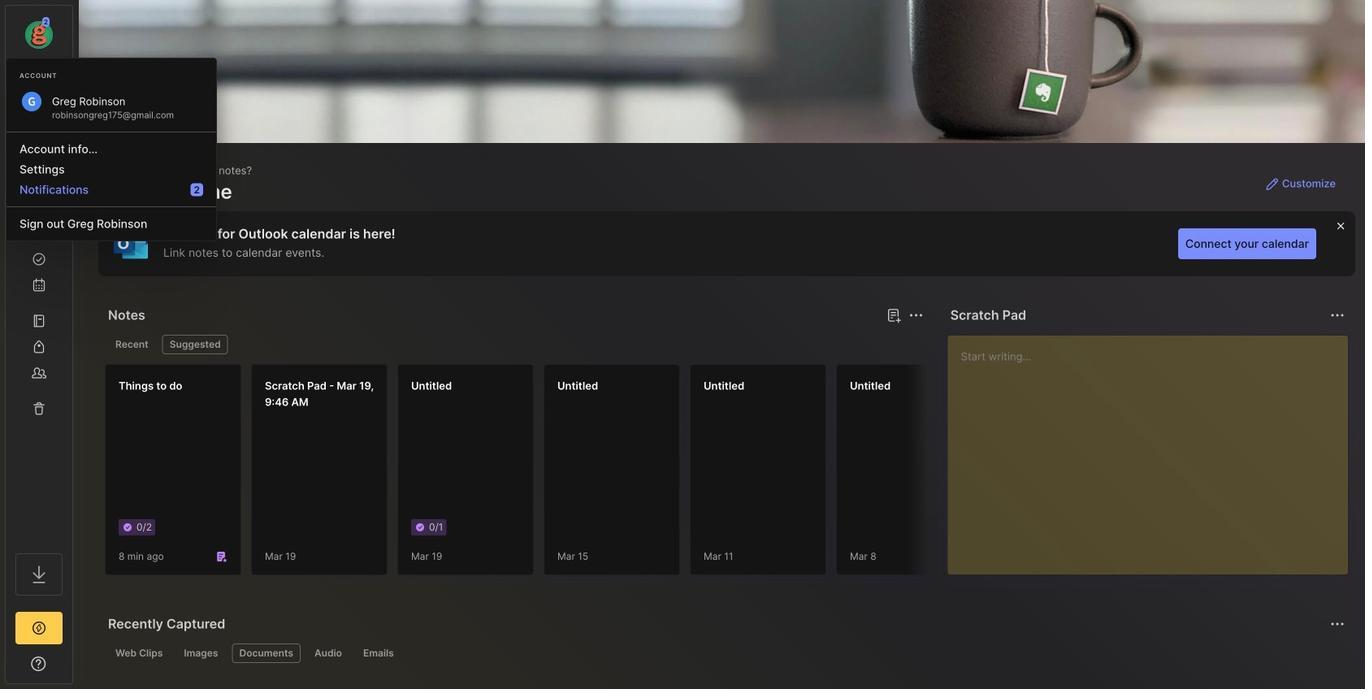 Task type: describe. For each thing, give the bounding box(es) containing it.
WHAT'S NEW field
[[6, 651, 72, 677]]

tree inside the main element
[[6, 158, 72, 539]]

click to expand image
[[71, 659, 83, 679]]

upgrade image
[[29, 618, 49, 638]]

2 more actions field from the left
[[1326, 304, 1349, 327]]

2 tab list from the top
[[108, 644, 1342, 663]]

Start writing… text field
[[961, 336, 1347, 561]]

main element
[[0, 0, 78, 689]]

1 more actions field from the left
[[905, 304, 928, 327]]



Task type: locate. For each thing, give the bounding box(es) containing it.
1 horizontal spatial more actions field
[[1326, 304, 1349, 327]]

More actions field
[[905, 304, 928, 327], [1326, 304, 1349, 327]]

0 horizontal spatial more actions field
[[905, 304, 928, 327]]

0 vertical spatial tab list
[[108, 335, 921, 354]]

more actions image
[[907, 306, 926, 325]]

1 tab list from the top
[[108, 335, 921, 354]]

tab list
[[108, 335, 921, 354], [108, 644, 1342, 663]]

edit search image
[[29, 80, 49, 100]]

tab
[[108, 335, 156, 354], [162, 335, 228, 354], [108, 644, 170, 663], [177, 644, 225, 663], [232, 644, 301, 663], [307, 644, 349, 663], [356, 644, 401, 663]]

tree
[[6, 158, 72, 539]]

home image
[[31, 173, 47, 189]]

1 vertical spatial tab list
[[108, 644, 1342, 663]]

row group
[[105, 364, 1365, 585]]

dropdown list menu
[[7, 125, 216, 234]]

Account field
[[6, 15, 72, 51]]

more actions image
[[1328, 306, 1347, 325]]



Task type: vqa. For each thing, say whether or not it's contained in the screenshot.
TAB LIST to the bottom
yes



